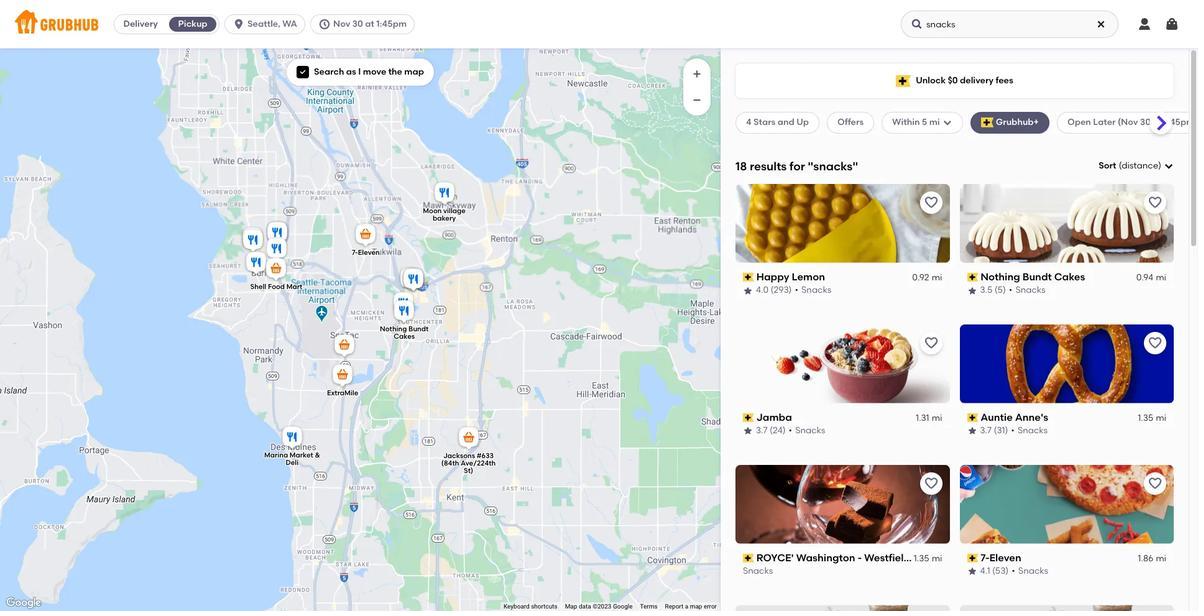 Task type: vqa. For each thing, say whether or not it's contained in the screenshot.
Sandwiches
no



Task type: locate. For each thing, give the bounding box(es) containing it.
and
[[778, 117, 795, 128]]

1.35 for washington
[[914, 553, 929, 564]]

0 horizontal spatial 1.35
[[914, 553, 929, 564]]

4.1
[[980, 566, 990, 576]]

1.31 mi
[[916, 413, 942, 423]]

1 vertical spatial 1.35
[[914, 553, 929, 564]]

3.5 (5)
[[980, 285, 1006, 296]]

nothing inside map region
[[380, 325, 407, 333]]

subscription pass image
[[967, 273, 978, 282], [743, 413, 754, 422], [743, 554, 754, 563], [967, 554, 978, 563]]

marina market & deli image
[[279, 424, 304, 452]]

bundt inside nothing bundt cakes
[[408, 325, 428, 333]]

svg image
[[1137, 17, 1152, 32], [1165, 17, 1180, 32], [233, 18, 245, 30], [911, 18, 923, 30], [1096, 19, 1106, 29], [299, 68, 307, 76], [1164, 161, 1174, 171]]

error
[[704, 603, 717, 610]]

1 horizontal spatial 7-
[[981, 552, 990, 564]]

1 horizontal spatial bundt
[[1023, 271, 1052, 283]]

0 vertical spatial subscription pass image
[[743, 273, 754, 282]]

1 horizontal spatial grubhub plus flag logo image
[[981, 118, 994, 128]]

map
[[404, 67, 424, 77], [690, 603, 702, 610]]

map right a
[[690, 603, 702, 610]]

at inside button
[[365, 19, 374, 29]]

• for 7-eleven
[[1012, 566, 1015, 576]]

0 horizontal spatial grubhub plus flag logo image
[[896, 75, 911, 87]]

1 vertical spatial grubhub plus flag logo image
[[981, 118, 994, 128]]

0 vertical spatial nothing bundt cakes
[[981, 271, 1085, 283]]

extramile logo image
[[736, 605, 950, 611]]

nothing bundt cakes up (5)
[[981, 271, 1085, 283]]

1 horizontal spatial subscription pass image
[[967, 413, 978, 422]]

grubhub plus flag logo image
[[896, 75, 911, 87], [981, 118, 994, 128]]

moon
[[423, 207, 441, 215]]

snacks right (24)
[[795, 425, 825, 436]]

30 right the nov
[[352, 19, 363, 29]]

cakes down the nothing bundt cakes image
[[393, 332, 415, 340]]

jacksons #633 (84th ave/224th st) image
[[456, 425, 481, 452]]

svg image
[[318, 18, 331, 30], [942, 118, 952, 128]]

shell food mart logo image
[[960, 605, 1174, 611]]

1 vertical spatial 30
[[1140, 117, 1151, 128]]

snacks down lemon
[[802, 285, 832, 296]]

#633
[[476, 452, 493, 460]]

eleven
[[358, 248, 379, 256], [990, 552, 1021, 564]]

snacks
[[802, 285, 832, 296], [1016, 285, 1046, 296], [795, 425, 825, 436], [1018, 425, 1048, 436], [743, 566, 773, 576], [1018, 566, 1048, 576]]

star icon image for auntie anne's
[[967, 426, 977, 436]]

1 vertical spatial 1.35 mi
[[914, 553, 942, 564]]

• snacks for happy lemon
[[795, 285, 832, 296]]

1 horizontal spatial 1.35 mi
[[1138, 413, 1166, 423]]

• snacks
[[795, 285, 832, 296], [1009, 285, 1046, 296], [789, 425, 825, 436], [1011, 425, 1048, 436], [1012, 566, 1048, 576]]

nothing bundt cakes down the happy lemon icon on the left of page
[[380, 325, 428, 340]]

1:45pm
[[376, 19, 407, 29]]

nothing bundt cakes inside map region
[[380, 325, 428, 340]]

bakery
[[432, 214, 456, 222]]

0 vertical spatial grubhub plus flag logo image
[[896, 75, 911, 87]]

1 vertical spatial cakes
[[393, 332, 415, 340]]

• for nothing bundt cakes
[[1009, 285, 1013, 296]]

mi
[[929, 117, 940, 128], [932, 272, 942, 283], [1156, 272, 1166, 283], [932, 413, 942, 423], [1156, 413, 1166, 423], [932, 553, 942, 564], [1156, 553, 1166, 564]]

0 horizontal spatial svg image
[[318, 18, 331, 30]]

0 horizontal spatial 7-eleven
[[352, 248, 379, 256]]

none field containing sort
[[1099, 160, 1174, 172]]

0 horizontal spatial bundt
[[408, 325, 428, 333]]

minus icon image
[[691, 94, 703, 106]]

search
[[314, 67, 344, 77]]

extramile image
[[330, 362, 355, 390]]

snacks right '(53)'
[[1018, 566, 1048, 576]]

mi for eleven
[[1156, 553, 1166, 564]]

save this restaurant button
[[920, 191, 942, 214], [1144, 191, 1166, 214], [920, 332, 942, 354], [1144, 332, 1166, 354], [920, 472, 942, 495], [1144, 472, 1166, 495]]

1 horizontal spatial cakes
[[1054, 271, 1085, 283]]

18 results for "snacks"
[[736, 159, 858, 173]]

subscription pass image for happy lemon
[[743, 273, 754, 282]]

• right (24)
[[789, 425, 792, 436]]

0 horizontal spatial nothing bundt cakes
[[380, 325, 428, 340]]

30
[[352, 19, 363, 29], [1140, 117, 1151, 128]]

seattle,
[[248, 19, 280, 29]]

subscription pass image left happy on the right top
[[743, 273, 754, 282]]

save this restaurant button for 7-eleven
[[1144, 472, 1166, 495]]

©2023
[[593, 603, 612, 610]]

1 vertical spatial nothing
[[380, 325, 407, 333]]

None field
[[1099, 160, 1174, 172]]

0 vertical spatial 7-
[[352, 248, 358, 256]]

0.92
[[912, 272, 929, 283]]

• down happy lemon
[[795, 285, 798, 296]]

0 vertical spatial bundt
[[1023, 271, 1052, 283]]

1 vertical spatial at
[[1153, 117, 1162, 128]]

0 vertical spatial map
[[404, 67, 424, 77]]

moon village bakery
[[423, 207, 465, 222]]

save this restaurant button for royce' washington - westfield southcenter mall
[[920, 472, 942, 495]]

1 horizontal spatial nothing
[[981, 271, 1020, 283]]

auntie anne's
[[981, 411, 1048, 423]]

nov 30 at 1:45pm
[[333, 19, 407, 29]]

jacksons #633 (84th ave/224th st)
[[441, 452, 495, 475]]

0.92 mi
[[912, 272, 942, 283]]

3.7 left (24)
[[756, 425, 768, 436]]

subscription pass image for 7-eleven
[[967, 554, 978, 563]]

0 horizontal spatial nothing
[[380, 325, 407, 333]]

1 vertical spatial 7-
[[981, 552, 990, 564]]

• right (5)
[[1009, 285, 1013, 296]]

7-eleven
[[352, 248, 379, 256], [981, 552, 1021, 564]]

• snacks for auntie anne's
[[1011, 425, 1048, 436]]

• snacks down anne's
[[1011, 425, 1048, 436]]

washington
[[796, 552, 855, 564]]

1 vertical spatial nothing bundt cakes
[[380, 325, 428, 340]]

snacks for auntie
[[1018, 425, 1048, 436]]

cakes down nothing bundt cakes logo
[[1054, 271, 1085, 283]]

0.94 mi
[[1136, 272, 1166, 283]]

for
[[790, 159, 805, 173]]

cakes
[[1054, 271, 1085, 283], [393, 332, 415, 340]]

7-eleven logo image
[[960, 465, 1174, 544]]

subscription pass image for jamba
[[743, 413, 754, 422]]

1 3.7 from the left
[[756, 425, 768, 436]]

food
[[268, 282, 285, 290]]

happy lemon logo image
[[736, 184, 950, 263]]

0 horizontal spatial 1.35 mi
[[914, 553, 942, 564]]

jacksons
[[443, 452, 475, 460]]

0 horizontal spatial 7-
[[352, 248, 358, 256]]

svg image left the nov
[[318, 18, 331, 30]]

nothing down the happy lemon icon on the left of page
[[380, 325, 407, 333]]

grubhub plus flag logo image left the grubhub+
[[981, 118, 994, 128]]

7-eleven inside map region
[[352, 248, 379, 256]]

3.7 (24)
[[756, 425, 786, 436]]

mi for lemon
[[932, 272, 942, 283]]

unlock
[[916, 75, 946, 86]]

star icon image left 3.5 at the top of the page
[[967, 286, 977, 296]]

subscription pass image left auntie
[[967, 413, 978, 422]]

later
[[1093, 117, 1116, 128]]

0 horizontal spatial cakes
[[393, 332, 415, 340]]

subscription pass image
[[743, 273, 754, 282], [967, 413, 978, 422]]

2 3.7 from the left
[[980, 425, 992, 436]]

7 eleven image
[[353, 222, 378, 249]]

at
[[365, 19, 374, 29], [1153, 117, 1162, 128]]

westfield
[[864, 552, 910, 564]]

(31)
[[994, 425, 1008, 436]]

save this restaurant image
[[924, 195, 939, 210], [924, 336, 939, 350], [1148, 336, 1163, 350]]

30 right the (nov
[[1140, 117, 1151, 128]]

at left 1:45pm
[[365, 19, 374, 29]]

• snacks for nothing bundt cakes
[[1009, 285, 1046, 296]]

happy lemon image
[[391, 290, 416, 317]]

1.35 for anne's
[[1138, 413, 1154, 423]]

star icon image left 4.1
[[967, 567, 977, 577]]

snacks for 7-
[[1018, 566, 1048, 576]]

grubhub plus flag logo image left unlock
[[896, 75, 911, 87]]

ave/224th
[[460, 459, 495, 467]]

happy
[[757, 271, 789, 283]]

0 vertical spatial 7-eleven
[[352, 248, 379, 256]]

st)
[[464, 466, 473, 475]]

0 vertical spatial 30
[[352, 19, 363, 29]]

cakes inside nothing bundt cakes
[[393, 332, 415, 340]]

5
[[922, 117, 927, 128]]

1 vertical spatial bundt
[[408, 325, 428, 333]]

nov
[[333, 19, 350, 29]]

save this restaurant image
[[1148, 195, 1163, 210], [924, 476, 939, 491], [1148, 476, 1163, 491]]

1 horizontal spatial 7-eleven
[[981, 552, 1021, 564]]

bundt
[[1023, 271, 1052, 283], [408, 325, 428, 333]]

delivery
[[960, 75, 994, 86]]

mi for anne's
[[1156, 413, 1166, 423]]

4
[[746, 117, 752, 128]]

google image
[[3, 595, 44, 611]]

(24)
[[770, 425, 786, 436]]

1 horizontal spatial at
[[1153, 117, 1162, 128]]

distance
[[1122, 160, 1158, 171]]

3.7 for jamba
[[756, 425, 768, 436]]

(293)
[[771, 285, 792, 296]]

7- inside map region
[[352, 248, 358, 256]]

nothing
[[981, 271, 1020, 283], [380, 325, 407, 333]]

• snacks down lemon
[[795, 285, 832, 296]]

3.7 left "(31)"
[[980, 425, 992, 436]]

open
[[1068, 117, 1091, 128]]

snacks right (5)
[[1016, 285, 1046, 296]]

0 horizontal spatial 30
[[352, 19, 363, 29]]

nothing up (5)
[[981, 271, 1020, 283]]

antojitos michalisco 1st ave image
[[265, 220, 289, 247]]

snacks down anne's
[[1018, 425, 1048, 436]]

pierro bakery image
[[264, 236, 289, 263]]

0 vertical spatial at
[[365, 19, 374, 29]]

1 horizontal spatial 30
[[1140, 117, 1151, 128]]

0 horizontal spatial 3.7
[[756, 425, 768, 436]]

0 horizontal spatial map
[[404, 67, 424, 77]]

1.86
[[1138, 553, 1154, 564]]

1 vertical spatial subscription pass image
[[967, 413, 978, 422]]

star icon image left 3.7 (24)
[[743, 426, 753, 436]]

0 horizontal spatial at
[[365, 19, 374, 29]]

star icon image left 3.7 (31) at the right of page
[[967, 426, 977, 436]]

• snacks for jamba
[[789, 425, 825, 436]]

4.0 (293)
[[756, 285, 792, 296]]

seattle, wa
[[248, 19, 297, 29]]

1 horizontal spatial eleven
[[990, 552, 1021, 564]]

• for jamba
[[789, 425, 792, 436]]

results
[[750, 159, 787, 173]]

0 vertical spatial 1.35
[[1138, 413, 1154, 423]]

•
[[795, 285, 798, 296], [1009, 285, 1013, 296], [789, 425, 792, 436], [1011, 425, 1015, 436], [1012, 566, 1015, 576]]

svg image right 5
[[942, 118, 952, 128]]

moon village bakery image
[[432, 180, 457, 207]]

map
[[565, 603, 577, 610]]

• snacks right '(53)'
[[1012, 566, 1048, 576]]

a
[[685, 603, 688, 610]]

bundt down nothing bundt cakes logo
[[1023, 271, 1052, 283]]

at left 1:45pm)
[[1153, 117, 1162, 128]]

map right the
[[404, 67, 424, 77]]

0 vertical spatial svg image
[[318, 18, 331, 30]]

star icon image left 4.0 on the top
[[743, 286, 753, 296]]

0 vertical spatial 1.35 mi
[[1138, 413, 1166, 423]]

• right "(31)"
[[1011, 425, 1015, 436]]

market
[[289, 451, 313, 459]]

1 vertical spatial svg image
[[942, 118, 952, 128]]

eleven inside map region
[[358, 248, 379, 256]]

0.94
[[1136, 272, 1154, 283]]

ronnie's market image
[[243, 250, 268, 277]]

snacks for nothing
[[1016, 285, 1046, 296]]

save this restaurant button for auntie anne's
[[1144, 332, 1166, 354]]

1 horizontal spatial 3.7
[[980, 425, 992, 436]]

0 horizontal spatial eleven
[[358, 248, 379, 256]]

star icon image
[[743, 286, 753, 296], [967, 286, 977, 296], [743, 426, 753, 436], [967, 426, 977, 436], [967, 567, 977, 577]]

• snacks right (24)
[[789, 425, 825, 436]]

0 vertical spatial eleven
[[358, 248, 379, 256]]

within
[[892, 117, 920, 128]]

1 horizontal spatial 1.35
[[1138, 413, 1154, 423]]

auntie
[[981, 411, 1013, 423]]

• right '(53)'
[[1012, 566, 1015, 576]]

bundt down the happy lemon icon on the left of page
[[408, 325, 428, 333]]

4 stars and up
[[746, 117, 809, 128]]

3.7
[[756, 425, 768, 436], [980, 425, 992, 436]]

• snacks right (5)
[[1009, 285, 1046, 296]]

(
[[1119, 160, 1122, 171]]

0 horizontal spatial subscription pass image
[[743, 273, 754, 282]]

1 horizontal spatial map
[[690, 603, 702, 610]]



Task type: describe. For each thing, give the bounding box(es) containing it.
deli
[[285, 458, 298, 467]]

star icon image for 7-eleven
[[967, 567, 977, 577]]

keyboard
[[504, 603, 530, 610]]

village
[[443, 207, 465, 215]]

snacks for happy
[[802, 285, 832, 296]]

anne's
[[1015, 411, 1048, 423]]

happy lemon
[[757, 271, 825, 283]]

google
[[613, 603, 633, 610]]

seattle, wa button
[[225, 14, 310, 34]]

4.0
[[756, 285, 769, 296]]

-
[[858, 552, 862, 564]]

save this restaurant image for -
[[924, 476, 939, 491]]

subscription pass image for auntie anne's
[[967, 413, 978, 422]]

sort ( distance )
[[1099, 160, 1162, 171]]

1.35 mi for auntie anne's
[[1138, 413, 1166, 423]]

30 inside button
[[352, 19, 363, 29]]

mawadda cafe image
[[265, 220, 289, 247]]

shell food mart image
[[263, 256, 288, 283]]

1.31
[[916, 413, 929, 423]]

main navigation navigation
[[0, 0, 1198, 48]]

stars
[[754, 117, 776, 128]]

terms
[[640, 603, 658, 610]]

svg image inside nov 30 at 1:45pm button
[[318, 18, 331, 30]]

save this restaurant image for cakes
[[1148, 195, 1163, 210]]

grubhub plus flag logo image for unlock $0 delivery fees
[[896, 75, 911, 87]]

move
[[363, 67, 386, 77]]

pickup button
[[167, 14, 219, 34]]

southcenter
[[913, 552, 973, 564]]

map region
[[0, 0, 735, 611]]

terms link
[[640, 603, 658, 610]]

mi for washington
[[932, 553, 942, 564]]

mall
[[975, 552, 996, 564]]

mi for bundt
[[1156, 272, 1166, 283]]

(5)
[[995, 285, 1006, 296]]

shortcuts
[[531, 603, 558, 610]]

nothing bundt cakes logo image
[[960, 184, 1174, 263]]

jamba image
[[398, 266, 423, 293]]

royce' washington - westfield southcenter mall logo image
[[736, 465, 950, 544]]

data
[[579, 603, 591, 610]]

grubhub+
[[996, 117, 1039, 128]]

up
[[797, 117, 809, 128]]

offers
[[838, 117, 864, 128]]

star icon image for jamba
[[743, 426, 753, 436]]

save this restaurant button for jamba
[[920, 332, 942, 354]]

report a map error
[[665, 603, 717, 610]]

grubhub plus flag logo image for grubhub+
[[981, 118, 994, 128]]

auntie anne's image
[[401, 266, 426, 294]]

save this restaurant image for lemon
[[924, 195, 939, 210]]

1 horizontal spatial svg image
[[942, 118, 952, 128]]

)
[[1158, 160, 1162, 171]]

search as i move the map
[[314, 67, 424, 77]]

report
[[665, 603, 684, 610]]

• snacks for 7-eleven
[[1012, 566, 1048, 576]]

1.86 mi
[[1138, 553, 1166, 564]]

sort
[[1099, 160, 1116, 171]]

mart
[[286, 282, 302, 290]]

delivery
[[123, 19, 158, 29]]

• for auntie anne's
[[1011, 425, 1015, 436]]

3.5
[[980, 285, 993, 296]]

"snacks"
[[808, 159, 858, 173]]

extramile
[[327, 389, 358, 397]]

nov 30 at 1:45pm button
[[310, 14, 420, 34]]

pickup
[[178, 19, 207, 29]]

nothing bundt cakes image
[[391, 298, 416, 326]]

marina
[[264, 451, 288, 459]]

svg image inside the seattle, wa button
[[233, 18, 245, 30]]

1 vertical spatial eleven
[[990, 552, 1021, 564]]

3.7 (31)
[[980, 425, 1008, 436]]

1 vertical spatial 7-eleven
[[981, 552, 1021, 564]]

unlock $0 delivery fees
[[916, 75, 1013, 86]]

Search for food, convenience, alcohol... search field
[[901, 11, 1119, 38]]

tacos el hass image
[[240, 227, 265, 255]]

shell
[[250, 282, 266, 290]]

within 5 mi
[[892, 117, 940, 128]]

(53)
[[992, 566, 1009, 576]]

shell food mart
[[250, 282, 302, 290]]

1 vertical spatial map
[[690, 603, 702, 610]]

plus icon image
[[691, 68, 703, 80]]

the
[[388, 67, 402, 77]]

(84th
[[441, 459, 459, 467]]

fees
[[996, 75, 1013, 86]]

jamba logo image
[[736, 324, 950, 403]]

royce' washington - westfield southcenter mall image
[[401, 266, 426, 294]]

18
[[736, 159, 747, 173]]

i
[[358, 67, 361, 77]]

save this restaurant button for happy lemon
[[920, 191, 942, 214]]

save this restaurant image for anne's
[[1148, 336, 1163, 350]]

snacks down royce'
[[743, 566, 773, 576]]

delivery button
[[114, 14, 167, 34]]

keyboard shortcuts
[[504, 603, 558, 610]]

report a map error link
[[665, 603, 717, 610]]

dairy queen image
[[240, 225, 265, 253]]

1 horizontal spatial nothing bundt cakes
[[981, 271, 1085, 283]]

as
[[346, 67, 356, 77]]

subscription pass image for nothing bundt cakes
[[967, 273, 978, 282]]

save this restaurant button for nothing bundt cakes
[[1144, 191, 1166, 214]]

sea tac marathon image
[[332, 332, 357, 360]]

wa
[[282, 19, 297, 29]]

0 vertical spatial cakes
[[1054, 271, 1085, 283]]

(nov
[[1118, 117, 1138, 128]]

marina market & deli
[[264, 451, 320, 467]]

royce' washington - westfield southcenter mall
[[757, 552, 996, 564]]

star icon image for happy lemon
[[743, 286, 753, 296]]

• for happy lemon
[[795, 285, 798, 296]]

0 vertical spatial nothing
[[981, 271, 1020, 283]]

3.7 for auntie anne's
[[980, 425, 992, 436]]

keyboard shortcuts button
[[504, 603, 558, 611]]

auntie anne's logo image
[[960, 324, 1174, 403]]

star icon image for nothing bundt cakes
[[967, 286, 977, 296]]

lemon
[[792, 271, 825, 283]]

open later (nov 30 at 1:45pm)
[[1068, 117, 1198, 128]]

subscription pass image for royce' washington - westfield southcenter mall
[[743, 554, 754, 563]]

1.35 mi for royce' washington - westfield southcenter mall
[[914, 553, 942, 564]]



